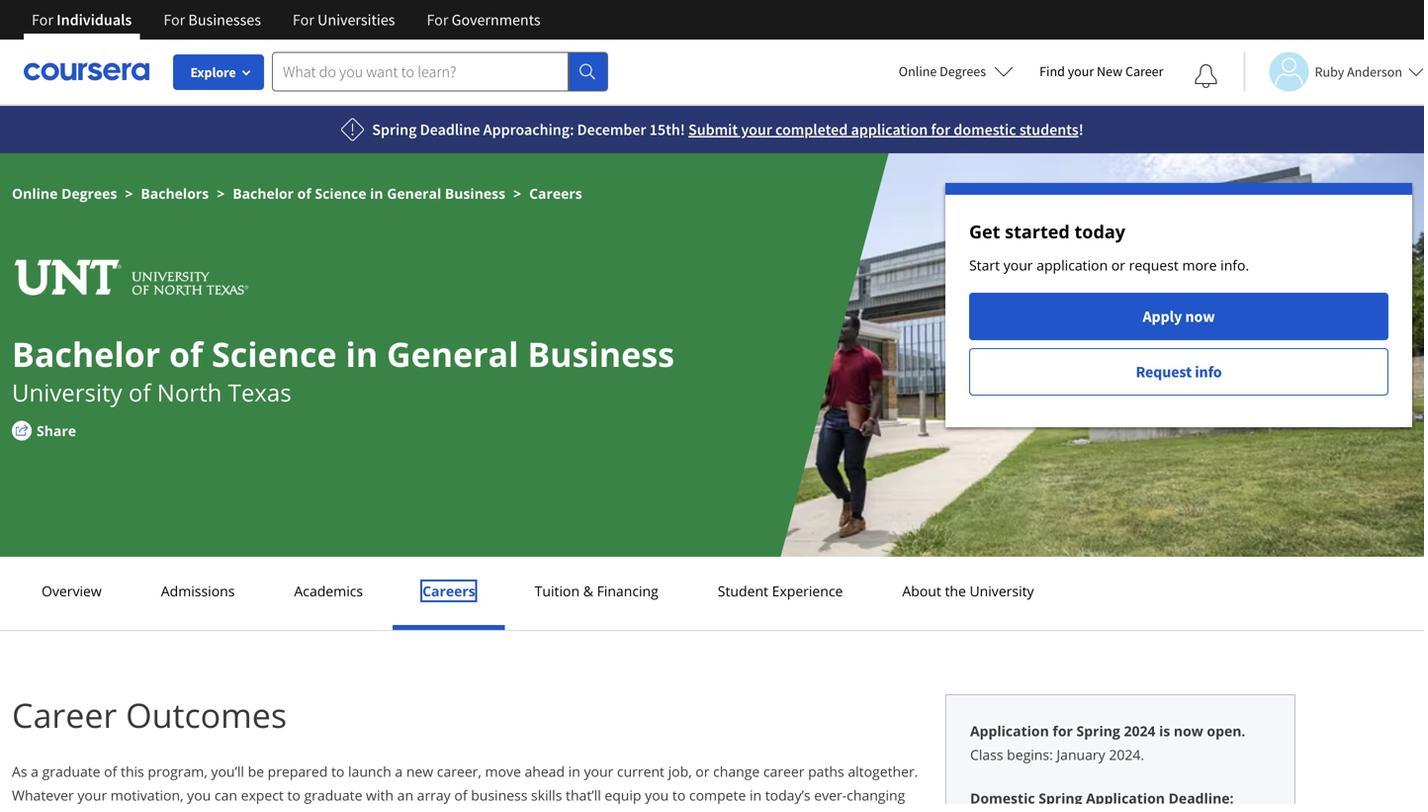 Task type: locate. For each thing, give the bounding box(es) containing it.
or left request
[[1112, 256, 1126, 275]]

bachelor right the bachelors
[[233, 184, 294, 203]]

as
[[12, 762, 27, 781]]

ahead
[[525, 762, 565, 781]]

now inside button
[[1186, 307, 1215, 326]]

>
[[125, 184, 133, 203], [217, 184, 225, 203], [514, 184, 521, 203]]

0 horizontal spatial a
[[31, 762, 39, 781]]

career
[[1126, 62, 1164, 80], [12, 692, 117, 738]]

you down "current"
[[645, 786, 669, 804]]

2 horizontal spatial >
[[514, 184, 521, 203]]

students
[[1020, 120, 1079, 139]]

start
[[970, 256, 1000, 275]]

or inside as a graduate of this program, you'll be prepared to launch a new career, move ahead in your current job, or change career paths altogether. whatever your motivation, you can expect to graduate with an array of business skills that'll equip you to compete in today's ever-changin
[[696, 762, 710, 781]]

application right completed at the top right of the page
[[851, 120, 928, 139]]

0 vertical spatial for
[[931, 120, 951, 139]]

application down the get started today
[[1037, 256, 1108, 275]]

0 vertical spatial spring
[[372, 120, 417, 139]]

1 vertical spatial business
[[528, 331, 675, 377]]

to down prepared
[[287, 786, 301, 804]]

to
[[331, 762, 345, 781], [287, 786, 301, 804], [673, 786, 686, 804]]

graduate down prepared
[[304, 786, 363, 804]]

explore
[[190, 63, 236, 81]]

for left domestic
[[931, 120, 951, 139]]

for inside application for spring 2024 is now open. class begins: january 2024.
[[1053, 722, 1073, 741]]

share
[[37, 421, 76, 440]]

for
[[931, 120, 951, 139], [1053, 722, 1073, 741]]

0 vertical spatial online
[[899, 62, 937, 80]]

0 horizontal spatial you
[[187, 786, 211, 804]]

your
[[1068, 62, 1094, 80], [741, 120, 772, 139], [1004, 256, 1033, 275], [584, 762, 614, 781], [78, 786, 107, 804]]

for businesses
[[164, 10, 261, 30]]

0 vertical spatial or
[[1112, 256, 1126, 275]]

student experience link
[[712, 582, 849, 601]]

of
[[297, 184, 311, 203], [169, 331, 203, 377], [128, 376, 151, 409], [104, 762, 117, 781], [454, 786, 468, 804]]

1 horizontal spatial for
[[1053, 722, 1073, 741]]

2 horizontal spatial to
[[673, 786, 686, 804]]

1 vertical spatial spring
[[1077, 722, 1121, 741]]

today's
[[765, 786, 811, 804]]

you'll
[[211, 762, 244, 781]]

bachelor up share button
[[12, 331, 160, 377]]

online degrees button
[[883, 49, 1030, 93]]

0 horizontal spatial application
[[851, 120, 928, 139]]

1 vertical spatial career
[[12, 692, 117, 738]]

0 horizontal spatial online
[[12, 184, 58, 203]]

1 horizontal spatial you
[[645, 786, 669, 804]]

for for universities
[[293, 10, 314, 30]]

be
[[248, 762, 264, 781]]

for up what do you want to learn? text field
[[427, 10, 449, 30]]

new
[[1097, 62, 1123, 80]]

for up the "january"
[[1053, 722, 1073, 741]]

for universities
[[293, 10, 395, 30]]

1 vertical spatial degrees
[[61, 184, 117, 203]]

your right find
[[1068, 62, 1094, 80]]

careers
[[529, 184, 582, 203], [423, 582, 476, 601]]

3 for from the left
[[293, 10, 314, 30]]

started
[[1005, 220, 1070, 244]]

1 vertical spatial now
[[1174, 722, 1204, 741]]

get
[[970, 220, 1001, 244]]

0 horizontal spatial for
[[931, 120, 951, 139]]

begins:
[[1007, 745, 1053, 764]]

1 horizontal spatial university
[[970, 582, 1034, 601]]

find your new career link
[[1030, 59, 1174, 84]]

1 for from the left
[[32, 10, 53, 30]]

for left businesses
[[164, 10, 185, 30]]

0 horizontal spatial >
[[125, 184, 133, 203]]

apply now
[[1143, 307, 1215, 326]]

0 horizontal spatial graduate
[[42, 762, 100, 781]]

now right apply
[[1186, 307, 1215, 326]]

to left "launch"
[[331, 762, 345, 781]]

apply
[[1143, 307, 1183, 326]]

0 horizontal spatial business
[[445, 184, 506, 203]]

0 horizontal spatial careers
[[423, 582, 476, 601]]

15th!
[[650, 120, 685, 139]]

experience
[[772, 582, 843, 601]]

share button
[[12, 420, 106, 441]]

can
[[215, 786, 237, 804]]

request info button
[[970, 348, 1389, 396]]

financing
[[597, 582, 659, 601]]

online degrees link
[[12, 184, 117, 203]]

completed
[[776, 120, 848, 139]]

0 vertical spatial careers
[[529, 184, 582, 203]]

now
[[1186, 307, 1215, 326], [1174, 722, 1204, 741]]

tuition & financing link
[[529, 582, 665, 601]]

1 vertical spatial careers
[[423, 582, 476, 601]]

submit your completed application for domestic students link
[[689, 120, 1079, 139]]

0 vertical spatial general
[[387, 184, 441, 203]]

degrees inside dropdown button
[[940, 62, 986, 80]]

career outcomes
[[12, 692, 287, 738]]

0 vertical spatial bachelor
[[233, 184, 294, 203]]

2 general from the top
[[387, 331, 519, 377]]

businesses
[[188, 10, 261, 30]]

to down job,
[[673, 786, 686, 804]]

1 vertical spatial for
[[1053, 722, 1073, 741]]

altogether.
[[848, 762, 918, 781]]

find
[[1040, 62, 1065, 80]]

1 > from the left
[[125, 184, 133, 203]]

or right job,
[[696, 762, 710, 781]]

> left bachelors link
[[125, 184, 133, 203]]

1 vertical spatial or
[[696, 762, 710, 781]]

degrees
[[940, 62, 986, 80], [61, 184, 117, 203]]

None search field
[[272, 52, 608, 92]]

application
[[971, 722, 1049, 741]]

the
[[945, 582, 966, 601]]

career
[[764, 762, 805, 781]]

1 horizontal spatial degrees
[[940, 62, 986, 80]]

bachelors link
[[141, 184, 209, 203]]

admissions link
[[155, 582, 241, 601]]

1 vertical spatial general
[[387, 331, 519, 377]]

0 vertical spatial application
[[851, 120, 928, 139]]

What do you want to learn? text field
[[272, 52, 569, 92]]

> down approaching: in the top of the page
[[514, 184, 521, 203]]

> right bachelors link
[[217, 184, 225, 203]]

open.
[[1207, 722, 1246, 741]]

january
[[1057, 745, 1106, 764]]

university up share button
[[12, 376, 122, 409]]

spring inside application for spring 2024 is now open. class begins: january 2024.
[[1077, 722, 1121, 741]]

0 vertical spatial university
[[12, 376, 122, 409]]

info
[[1195, 362, 1222, 382]]

1 horizontal spatial spring
[[1077, 722, 1121, 741]]

degrees left the bachelors
[[61, 184, 117, 203]]

0 vertical spatial degrees
[[940, 62, 986, 80]]

program,
[[148, 762, 208, 781]]

1 general from the top
[[387, 184, 441, 203]]

2024.
[[1109, 745, 1145, 764]]

!
[[1079, 120, 1084, 139]]

0 vertical spatial business
[[445, 184, 506, 203]]

general inside bachelor of science in general business university of north texas
[[387, 331, 519, 377]]

1 horizontal spatial >
[[217, 184, 225, 203]]

2024
[[1124, 722, 1156, 741]]

3 > from the left
[[514, 184, 521, 203]]

1 vertical spatial science
[[212, 331, 337, 377]]

today
[[1075, 220, 1126, 244]]

0 horizontal spatial university
[[12, 376, 122, 409]]

university right the
[[970, 582, 1034, 601]]

bachelors
[[141, 184, 209, 203]]

graduate up whatever
[[42, 762, 100, 781]]

2 for from the left
[[164, 10, 185, 30]]

1 vertical spatial online
[[12, 184, 58, 203]]

bachelor of science in general business link
[[233, 184, 506, 203]]

science
[[315, 184, 367, 203], [212, 331, 337, 377]]

for left 'universities'
[[293, 10, 314, 30]]

1 horizontal spatial online
[[899, 62, 937, 80]]

career right 'new'
[[1126, 62, 1164, 80]]

in inside bachelor of science in general business university of north texas
[[346, 331, 378, 377]]

science inside bachelor of science in general business university of north texas
[[212, 331, 337, 377]]

0 horizontal spatial or
[[696, 762, 710, 781]]

1 horizontal spatial a
[[395, 762, 403, 781]]

spring
[[372, 120, 417, 139], [1077, 722, 1121, 741]]

for left individuals
[[32, 10, 53, 30]]

now right is
[[1174, 722, 1204, 741]]

you
[[187, 786, 211, 804], [645, 786, 669, 804]]

spring left deadline at the top left
[[372, 120, 417, 139]]

1 horizontal spatial graduate
[[304, 786, 363, 804]]

business
[[445, 184, 506, 203], [528, 331, 675, 377]]

now inside application for spring 2024 is now open. class begins: january 2024.
[[1174, 722, 1204, 741]]

online inside dropdown button
[[899, 62, 937, 80]]

1 vertical spatial bachelor
[[12, 331, 160, 377]]

for
[[32, 10, 53, 30], [164, 10, 185, 30], [293, 10, 314, 30], [427, 10, 449, 30]]

spring up the "january"
[[1077, 722, 1121, 741]]

show notifications image
[[1195, 64, 1218, 88]]

1 horizontal spatial or
[[1112, 256, 1126, 275]]

degrees up domestic
[[940, 62, 986, 80]]

0 horizontal spatial bachelor
[[12, 331, 160, 377]]

1 horizontal spatial business
[[528, 331, 675, 377]]

1 horizontal spatial bachelor
[[233, 184, 294, 203]]

a right as
[[31, 762, 39, 781]]

expect
[[241, 786, 284, 804]]

in
[[370, 184, 383, 203], [346, 331, 378, 377], [569, 762, 581, 781], [750, 786, 762, 804]]

1 horizontal spatial to
[[331, 762, 345, 781]]

0 horizontal spatial degrees
[[61, 184, 117, 203]]

application
[[851, 120, 928, 139], [1037, 256, 1108, 275]]

1 horizontal spatial career
[[1126, 62, 1164, 80]]

career up as
[[12, 692, 117, 738]]

more
[[1183, 256, 1217, 275]]

&
[[583, 582, 594, 601]]

university of north texas image
[[12, 254, 249, 302]]

a left 'new'
[[395, 762, 403, 781]]

you left can
[[187, 786, 211, 804]]

your up 'that'll'
[[584, 762, 614, 781]]

1 vertical spatial application
[[1037, 256, 1108, 275]]

outcomes
[[126, 692, 287, 738]]

0 vertical spatial now
[[1186, 307, 1215, 326]]

4 for from the left
[[427, 10, 449, 30]]



Task type: describe. For each thing, give the bounding box(es) containing it.
whatever
[[12, 786, 74, 804]]

this
[[121, 762, 144, 781]]

1 horizontal spatial careers
[[529, 184, 582, 203]]

for for governments
[[427, 10, 449, 30]]

request
[[1129, 256, 1179, 275]]

move
[[485, 762, 521, 781]]

ruby anderson
[[1315, 63, 1403, 81]]

coursera image
[[24, 56, 149, 87]]

submit
[[689, 120, 738, 139]]

approaching:
[[483, 120, 574, 139]]

0 horizontal spatial to
[[287, 786, 301, 804]]

overview
[[42, 582, 102, 601]]

business
[[471, 786, 528, 804]]

bachelor of science in general business university of north texas
[[12, 331, 675, 409]]

new
[[406, 762, 434, 781]]

university inside bachelor of science in general business university of north texas
[[12, 376, 122, 409]]

an
[[397, 786, 414, 804]]

tuition
[[535, 582, 580, 601]]

class
[[971, 745, 1004, 764]]

spring deadline approaching: december 15th! submit your completed application for domestic students !
[[372, 120, 1084, 139]]

admissions
[[161, 582, 235, 601]]

application for spring 2024 is now open. class begins: january 2024.
[[971, 722, 1246, 764]]

about the university
[[903, 582, 1034, 601]]

info.
[[1221, 256, 1250, 275]]

0 vertical spatial career
[[1126, 62, 1164, 80]]

student
[[718, 582, 769, 601]]

prepared
[[268, 762, 328, 781]]

job,
[[668, 762, 692, 781]]

2 you from the left
[[645, 786, 669, 804]]

array
[[417, 786, 451, 804]]

individuals
[[56, 10, 132, 30]]

1 vertical spatial graduate
[[304, 786, 363, 804]]

ever-
[[814, 786, 847, 804]]

student experience
[[718, 582, 843, 601]]

0 horizontal spatial career
[[12, 692, 117, 738]]

degrees for online degrees
[[940, 62, 986, 80]]

your right start
[[1004, 256, 1033, 275]]

ruby
[[1315, 63, 1345, 81]]

skills
[[531, 786, 562, 804]]

change
[[713, 762, 760, 781]]

1 a from the left
[[31, 762, 39, 781]]

for individuals
[[32, 10, 132, 30]]

for for individuals
[[32, 10, 53, 30]]

your right whatever
[[78, 786, 107, 804]]

deadline
[[420, 120, 480, 139]]

for governments
[[427, 10, 541, 30]]

bachelor inside bachelor of science in general business university of north texas
[[12, 331, 160, 377]]

0 vertical spatial graduate
[[42, 762, 100, 781]]

online for online degrees > bachelors > bachelor of science in general business > careers
[[12, 184, 58, 203]]

that'll
[[566, 786, 601, 804]]

anderson
[[1348, 63, 1403, 81]]

0 vertical spatial science
[[315, 184, 367, 203]]

1 you from the left
[[187, 786, 211, 804]]

find your new career
[[1040, 62, 1164, 80]]

degrees for online degrees > bachelors > bachelor of science in general business > careers
[[61, 184, 117, 203]]

ruby anderson button
[[1244, 52, 1425, 92]]

get started today
[[970, 220, 1126, 244]]

about
[[903, 582, 942, 601]]

with
[[366, 786, 394, 804]]

academics link
[[288, 582, 369, 601]]

motivation,
[[111, 786, 184, 804]]

north
[[157, 376, 222, 409]]

texas
[[228, 376, 292, 409]]

0 horizontal spatial spring
[[372, 120, 417, 139]]

domestic
[[954, 120, 1017, 139]]

universities
[[318, 10, 395, 30]]

careers link
[[417, 582, 481, 601]]

governments
[[452, 10, 541, 30]]

launch
[[348, 762, 392, 781]]

tuition & financing
[[535, 582, 659, 601]]

1 horizontal spatial application
[[1037, 256, 1108, 275]]

1 vertical spatial university
[[970, 582, 1034, 601]]

business inside bachelor of science in general business university of north texas
[[528, 331, 675, 377]]

for for businesses
[[164, 10, 185, 30]]

paths
[[808, 762, 845, 781]]

is
[[1160, 722, 1171, 741]]

banner navigation
[[16, 0, 557, 40]]

compete
[[689, 786, 746, 804]]

2 > from the left
[[217, 184, 225, 203]]

start your application or request more info.
[[970, 256, 1250, 275]]

online for online degrees
[[899, 62, 937, 80]]

apply now button
[[970, 293, 1389, 340]]

explore button
[[173, 54, 264, 90]]

december
[[577, 120, 647, 139]]

request info
[[1136, 362, 1222, 382]]

academics
[[294, 582, 363, 601]]

request
[[1136, 362, 1192, 382]]

2 a from the left
[[395, 762, 403, 781]]

your right 'submit'
[[741, 120, 772, 139]]



Task type: vqa. For each thing, say whether or not it's contained in the screenshot.
Online corresponding to Online Degrees > Bachelors > Bachelor of Science in General Business > Careers
yes



